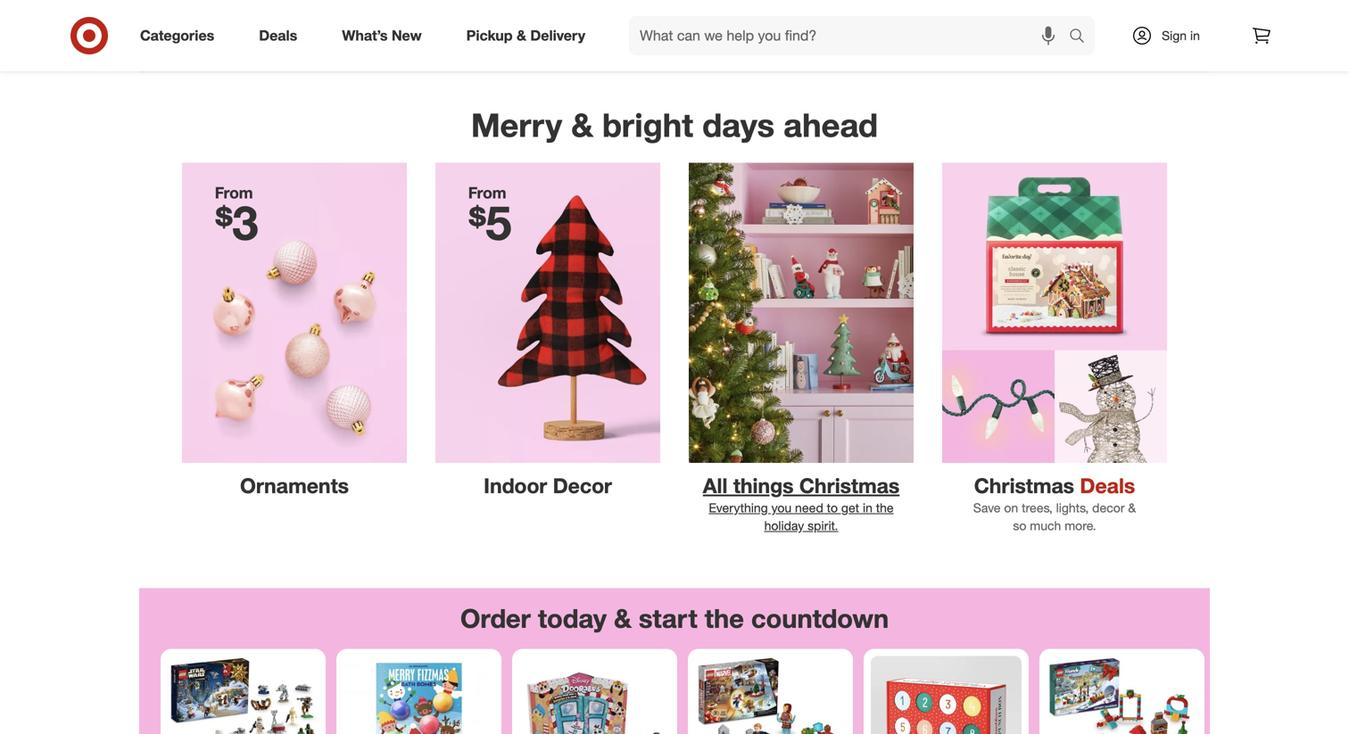 Task type: describe. For each thing, give the bounding box(es) containing it.
to for 2nd the add to cart button from the left
[[414, 20, 424, 33]]

sign in link
[[1117, 16, 1228, 55]]

lego marvel avengers 2023 advent calendar holiday countdown playset 76267 image
[[695, 657, 846, 735]]

what's new
[[342, 27, 422, 44]]

what's new link
[[327, 16, 444, 55]]

sign in
[[1162, 28, 1201, 43]]

christmas inside christmas deals save on trees, lights, decor & so much more.
[[975, 474, 1075, 499]]

indoor decor
[[484, 474, 612, 499]]

$5
[[468, 194, 512, 251]]

lego star wars 2023 advent calendar holiday building set 75366 image
[[168, 657, 319, 735]]

pickup & delivery
[[467, 27, 586, 44]]

holiday
[[765, 518, 805, 534]]

to for fifth the add to cart button from the right
[[238, 20, 248, 33]]

to inside all things christmas everything you need to get in the holiday spirit.
[[827, 500, 838, 516]]

spirit.
[[808, 518, 839, 534]]

pickup
[[467, 27, 513, 44]]

trees,
[[1022, 500, 1053, 516]]

lights,
[[1057, 500, 1089, 516]]

add to cart for third the add to cart button from the right
[[566, 20, 624, 33]]

pickup & delivery link
[[451, 16, 608, 55]]

today
[[538, 603, 607, 635]]

you
[[772, 500, 792, 516]]

everything
[[709, 500, 768, 516]]

add to cart for 2nd the add to cart button from the left
[[390, 20, 448, 33]]

3 add from the left
[[566, 20, 587, 33]]

add to cart for fourth the add to cart button from left
[[742, 20, 800, 33]]

more.
[[1065, 518, 1097, 534]]

1 add from the left
[[215, 20, 235, 33]]

order
[[460, 603, 531, 635]]

things
[[734, 474, 794, 499]]

4 add to cart button from the left
[[699, 12, 843, 41]]

save
[[974, 500, 1001, 516]]

ornaments
[[240, 474, 349, 499]]

days
[[703, 105, 775, 145]]

in inside sign in link
[[1191, 28, 1201, 43]]

merry
[[471, 105, 562, 145]]

what's
[[342, 27, 388, 44]]

to for third the add to cart button from the right
[[590, 20, 600, 33]]

from for $5
[[468, 183, 507, 202]]

all
[[703, 474, 728, 499]]

search button
[[1061, 16, 1104, 59]]

13"x16.5" christmas countdown punch box red - wondershop™ image
[[871, 657, 1022, 735]]

decor
[[553, 474, 612, 499]]

carousel region containing add to cart
[[139, 0, 1211, 87]]

cart for fourth the add to cart button from left
[[779, 20, 800, 33]]

from $5
[[468, 183, 512, 251]]

on
[[1005, 500, 1019, 516]]



Task type: vqa. For each thing, say whether or not it's contained in the screenshot.
cart for fifth "Add to cart" Button
yes



Task type: locate. For each thing, give the bounding box(es) containing it.
0 vertical spatial deals
[[259, 27, 297, 44]]

5 add to cart from the left
[[1094, 20, 1151, 33]]

ahead
[[784, 105, 878, 145]]

carousel region
[[139, 0, 1211, 87], [139, 589, 1211, 735]]

merry & bright days ahead
[[471, 105, 878, 145]]

christmas inside all things christmas everything you need to get in the holiday spirit.
[[800, 474, 900, 499]]

0 horizontal spatial deals
[[259, 27, 297, 44]]

2 add to cart from the left
[[390, 20, 448, 33]]

cart
[[251, 20, 272, 33], [427, 20, 448, 33], [603, 20, 624, 33], [779, 20, 800, 33], [1130, 20, 1151, 33]]

from $3
[[215, 183, 259, 251]]

$3
[[215, 194, 259, 251]]

What can we help you find? suggestions appear below search field
[[629, 16, 1074, 55]]

add to cart for fifth the add to cart button from the left
[[1094, 20, 1151, 33]]

&
[[517, 27, 527, 44], [571, 105, 594, 145], [1129, 500, 1137, 516], [614, 603, 632, 635]]

4 cart from the left
[[779, 20, 800, 33]]

from inside from $3
[[215, 183, 253, 202]]

to
[[238, 20, 248, 33], [414, 20, 424, 33], [590, 20, 600, 33], [765, 20, 776, 33], [1117, 20, 1127, 33], [827, 500, 838, 516]]

1 vertical spatial deals
[[1081, 474, 1136, 499]]

in right get
[[863, 500, 873, 516]]

deals left what's
[[259, 27, 297, 44]]

deals inside christmas deals save on trees, lights, decor & so much more.
[[1081, 474, 1136, 499]]

& right pickup
[[517, 27, 527, 44]]

0 horizontal spatial from
[[215, 183, 253, 202]]

5 add from the left
[[1094, 20, 1114, 33]]

1 horizontal spatial christmas
[[975, 474, 1075, 499]]

1 vertical spatial carousel region
[[139, 589, 1211, 735]]

1 horizontal spatial deals
[[1081, 474, 1136, 499]]

cart for 2nd the add to cart button from the left
[[427, 20, 448, 33]]

countdown
[[752, 603, 889, 635]]

start
[[639, 603, 698, 635]]

categories link
[[125, 16, 237, 55]]

& inside 'link'
[[517, 27, 527, 44]]

2 add to cart button from the left
[[347, 12, 491, 41]]

sign
[[1162, 28, 1187, 43]]

& left 'start'
[[614, 603, 632, 635]]

2 add from the left
[[390, 20, 411, 33]]

3 add to cart button from the left
[[523, 12, 667, 41]]

& inside christmas deals save on trees, lights, decor & so much more.
[[1129, 500, 1137, 516]]

1 vertical spatial the
[[705, 603, 744, 635]]

disney doorables countdown to christmas advent calendar image
[[520, 657, 670, 735]]

add to cart button
[[171, 12, 315, 41], [347, 12, 491, 41], [523, 12, 667, 41], [699, 12, 843, 41], [1051, 12, 1194, 41]]

5 cart from the left
[[1130, 20, 1151, 33]]

da bomb bath fizzers standing character bath bomb gift set - 5oz/6ct image
[[344, 657, 495, 735]]

0 horizontal spatial in
[[863, 500, 873, 516]]

add
[[215, 20, 235, 33], [390, 20, 411, 33], [566, 20, 587, 33], [742, 20, 762, 33], [1094, 20, 1114, 33]]

1 vertical spatial in
[[863, 500, 873, 516]]

indoor
[[484, 474, 547, 499]]

in
[[1191, 28, 1201, 43], [863, 500, 873, 516]]

0 vertical spatial carousel region
[[139, 0, 1211, 87]]

0 horizontal spatial christmas
[[800, 474, 900, 499]]

1 add to cart from the left
[[215, 20, 272, 33]]

all things christmas everything you need to get in the holiday spirit.
[[703, 474, 900, 534]]

so
[[1014, 518, 1027, 534]]

get
[[842, 500, 860, 516]]

1 cart from the left
[[251, 20, 272, 33]]

search
[[1061, 29, 1104, 46]]

0 vertical spatial in
[[1191, 28, 1201, 43]]

in inside all things christmas everything you need to get in the holiday spirit.
[[863, 500, 873, 516]]

1 horizontal spatial from
[[468, 183, 507, 202]]

christmas deals save on trees, lights, decor & so much more.
[[974, 474, 1137, 534]]

cart for third the add to cart button from the right
[[603, 20, 624, 33]]

the right get
[[876, 500, 894, 516]]

the right 'start'
[[705, 603, 744, 635]]

bright
[[603, 105, 694, 145]]

2 christmas from the left
[[975, 474, 1075, 499]]

1 christmas from the left
[[800, 474, 900, 499]]

cart for fifth the add to cart button from the left
[[1130, 20, 1151, 33]]

0 vertical spatial the
[[876, 500, 894, 516]]

lego friends 2023 advent calendar playset 41758 image
[[1047, 657, 1198, 735]]

add to cart
[[215, 20, 272, 33], [390, 20, 448, 33], [566, 20, 624, 33], [742, 20, 800, 33], [1094, 20, 1151, 33]]

delivery
[[531, 27, 586, 44]]

4 add to cart from the left
[[742, 20, 800, 33]]

3 add to cart from the left
[[566, 20, 624, 33]]

christmas up get
[[800, 474, 900, 499]]

need
[[795, 500, 824, 516]]

the inside all things christmas everything you need to get in the holiday spirit.
[[876, 500, 894, 516]]

from
[[215, 183, 253, 202], [468, 183, 507, 202]]

carousel region containing order today & start the countdown
[[139, 589, 1211, 735]]

much
[[1030, 518, 1062, 534]]

2 carousel region from the top
[[139, 589, 1211, 735]]

deals
[[259, 27, 297, 44], [1081, 474, 1136, 499]]

new
[[392, 27, 422, 44]]

1 horizontal spatial the
[[876, 500, 894, 516]]

christmas
[[800, 474, 900, 499], [975, 474, 1075, 499]]

to for fifth the add to cart button from the left
[[1117, 20, 1127, 33]]

2 from from the left
[[468, 183, 507, 202]]

& left bright
[[571, 105, 594, 145]]

add to cart for fifth the add to cart button from the right
[[215, 20, 272, 33]]

3 cart from the left
[[603, 20, 624, 33]]

1 add to cart button from the left
[[171, 12, 315, 41]]

from for $3
[[215, 183, 253, 202]]

christmas up trees, at bottom right
[[975, 474, 1075, 499]]

5 add to cart button from the left
[[1051, 12, 1194, 41]]

1 carousel region from the top
[[139, 0, 1211, 87]]

from inside from $5
[[468, 183, 507, 202]]

1 from from the left
[[215, 183, 253, 202]]

deals up decor
[[1081, 474, 1136, 499]]

1 horizontal spatial in
[[1191, 28, 1201, 43]]

in right sign
[[1191, 28, 1201, 43]]

0 horizontal spatial the
[[705, 603, 744, 635]]

categories
[[140, 27, 214, 44]]

deals link
[[244, 16, 320, 55]]

4 add from the left
[[742, 20, 762, 33]]

to for fourth the add to cart button from left
[[765, 20, 776, 33]]

decor
[[1093, 500, 1125, 516]]

order today & start the countdown
[[460, 603, 889, 635]]

2 cart from the left
[[427, 20, 448, 33]]

the
[[876, 500, 894, 516], [705, 603, 744, 635]]

& right decor
[[1129, 500, 1137, 516]]

cart for fifth the add to cart button from the right
[[251, 20, 272, 33]]



